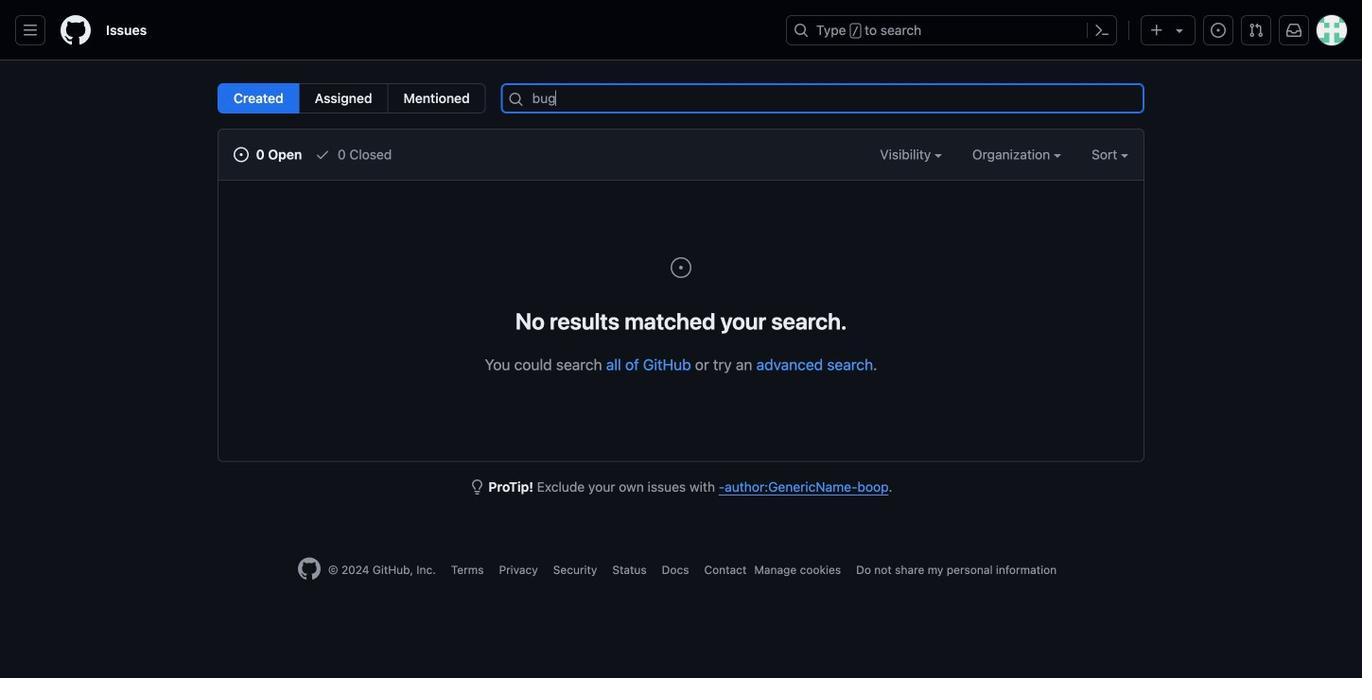 Task type: vqa. For each thing, say whether or not it's contained in the screenshot.
CHECK ICON
yes



Task type: locate. For each thing, give the bounding box(es) containing it.
2 horizontal spatial issue opened image
[[1211, 23, 1226, 38]]

command palette image
[[1095, 23, 1110, 38]]

1 horizontal spatial issue opened image
[[670, 256, 692, 279]]

Issues search field
[[501, 83, 1145, 114]]

issue opened image
[[1211, 23, 1226, 38], [234, 147, 249, 162], [670, 256, 692, 279]]

homepage image
[[61, 15, 91, 45]]

1 vertical spatial issue opened image
[[234, 147, 249, 162]]

2 vertical spatial issue opened image
[[670, 256, 692, 279]]

git pull request image
[[1249, 23, 1264, 38]]



Task type: describe. For each thing, give the bounding box(es) containing it.
check image
[[315, 147, 330, 162]]

homepage image
[[298, 558, 321, 580]]

triangle down image
[[1172, 23, 1187, 38]]

Search all issues text field
[[501, 83, 1145, 114]]

inbox image
[[1287, 23, 1302, 38]]

light bulb image
[[470, 480, 485, 495]]

issues element
[[218, 83, 486, 114]]

search image
[[509, 92, 524, 107]]

0 horizontal spatial issue opened image
[[234, 147, 249, 162]]

0 vertical spatial issue opened image
[[1211, 23, 1226, 38]]



